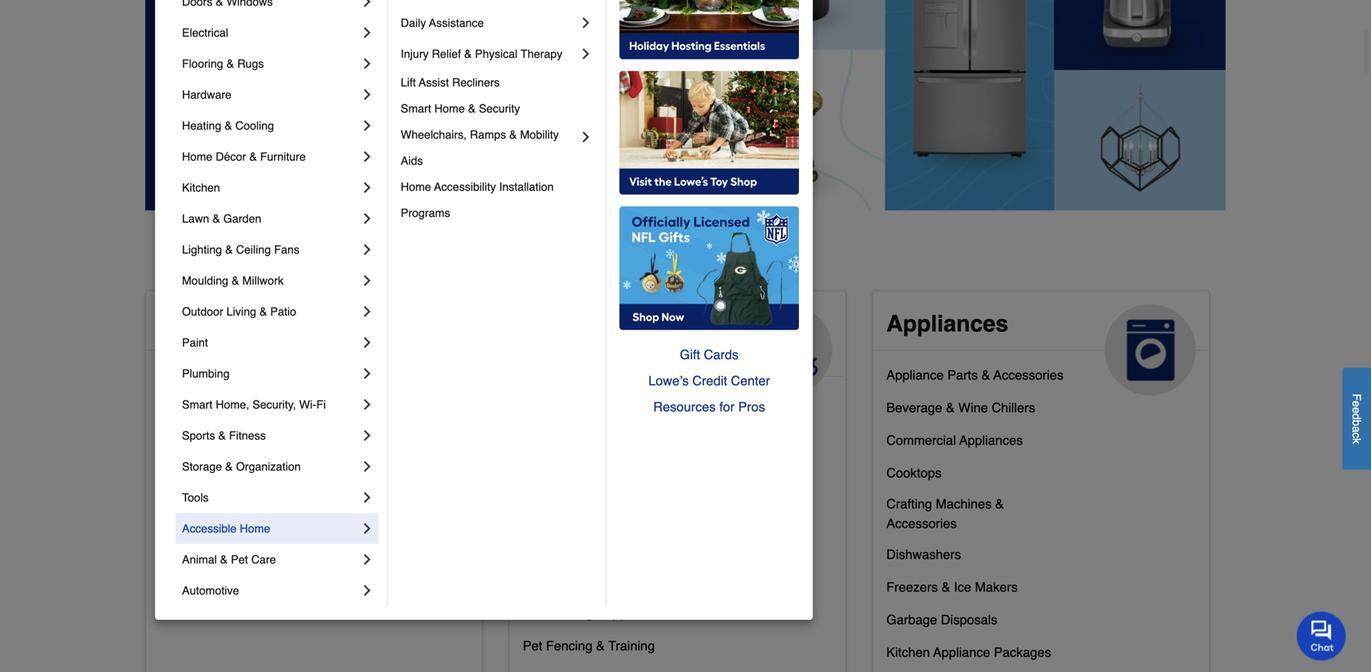 Task type: locate. For each thing, give the bounding box(es) containing it.
accessible home link up the wheelchairs & mobility aids
[[182, 513, 359, 544]]

care up automotive link
[[251, 553, 276, 566]]

appliance
[[887, 368, 944, 383], [933, 645, 990, 660]]

d
[[1350, 414, 1364, 420]]

0 vertical spatial injury relief & physical therapy
[[401, 47, 563, 60]]

lift assist recliners
[[401, 76, 500, 89]]

2 e from the top
[[1350, 407, 1364, 414]]

pet fencing & training link
[[523, 635, 655, 668]]

garbage disposals link
[[887, 609, 998, 642]]

pet clippers, scissors & brushes link
[[523, 488, 712, 537]]

1 vertical spatial kitchen
[[225, 466, 269, 481]]

2 horizontal spatial accessories
[[994, 368, 1064, 383]]

0 horizontal spatial animal
[[182, 553, 217, 566]]

appliances
[[887, 311, 1009, 337], [960, 433, 1023, 448]]

appliances up parts
[[887, 311, 1009, 337]]

appliances inside commercial appliances link
[[960, 433, 1023, 448]]

relief up wheelchairs
[[195, 531, 228, 546]]

1 horizontal spatial injury relief & physical therapy
[[401, 47, 563, 60]]

home down "lift assist recliners"
[[434, 102, 465, 115]]

pet up automotive
[[231, 553, 248, 566]]

flooring & rugs
[[182, 57, 264, 70]]

crafting machines & accessories link
[[887, 495, 1076, 544]]

1 vertical spatial daily assistance
[[159, 498, 254, 513]]

animal up automotive
[[182, 553, 217, 566]]

1 horizontal spatial physical
[[475, 47, 518, 60]]

accessible inside accessible bedroom link
[[159, 400, 222, 415]]

smart home, security, wi-fi
[[182, 398, 326, 411]]

6 chevron right image from the top
[[359, 304, 375, 320]]

outdoor
[[182, 305, 223, 318]]

4 chevron right image from the top
[[359, 180, 375, 196]]

accessible home image
[[378, 304, 469, 396]]

pet left doors
[[523, 573, 542, 588]]

& inside animal & pet care
[[605, 311, 622, 337]]

0 horizontal spatial therapy
[[296, 531, 344, 546]]

1 horizontal spatial relief
[[432, 47, 461, 60]]

accessories up the chillers
[[994, 368, 1064, 383]]

supplies up "houses,"
[[581, 394, 631, 409]]

0 vertical spatial accessible home link
[[146, 291, 482, 396]]

1 vertical spatial appliances
[[960, 433, 1023, 448]]

lowe's credit center
[[648, 373, 770, 389]]

pros
[[738, 400, 765, 415]]

1 vertical spatial injury relief & physical therapy link
[[159, 527, 344, 560]]

lighting
[[182, 243, 222, 256]]

chevron right image for electrical
[[359, 24, 375, 41]]

kitchen down garbage at the right
[[887, 645, 930, 660]]

accessories down crafting
[[887, 516, 957, 531]]

physical down tools link
[[244, 531, 293, 546]]

supplies
[[581, 394, 631, 409], [654, 459, 704, 474], [597, 606, 647, 621]]

injury up wheelchairs
[[159, 531, 191, 546]]

12 chevron right image from the top
[[359, 490, 375, 506]]

1 chevron right image from the top
[[359, 56, 375, 72]]

0 vertical spatial kitchen
[[182, 181, 220, 194]]

0 horizontal spatial care
[[251, 553, 276, 566]]

e
[[1350, 401, 1364, 407], [1350, 407, 1364, 414]]

14 chevron right image from the top
[[359, 583, 375, 599]]

storage & organization
[[182, 460, 301, 473]]

accessible down moulding
[[159, 311, 279, 337]]

daily assistance up "lift assist recliners"
[[401, 16, 484, 29]]

1 horizontal spatial injury
[[401, 47, 429, 60]]

assistance up "lift assist recliners"
[[429, 16, 484, 29]]

furniture
[[260, 150, 306, 163], [647, 426, 699, 442]]

f
[[1350, 394, 1364, 401]]

1 horizontal spatial daily assistance link
[[401, 7, 578, 38]]

lift
[[401, 76, 416, 89]]

rugs
[[237, 57, 264, 70]]

therapy up lift assist recliners link
[[521, 47, 563, 60]]

sports & fitness
[[182, 429, 266, 442]]

pet up brushes
[[523, 490, 542, 505]]

accessories inside crafting machines & accessories
[[887, 516, 957, 531]]

home,
[[216, 398, 249, 411]]

storage
[[182, 460, 222, 473]]

0 horizontal spatial accessories
[[610, 541, 680, 556]]

pet left fencing
[[523, 639, 542, 654]]

accessible kitchen link
[[159, 462, 269, 495]]

0 vertical spatial animal & pet care
[[523, 311, 664, 363]]

accessible for the accessible kitchen link
[[159, 466, 222, 481]]

0 vertical spatial assistance
[[429, 16, 484, 29]]

therapy
[[521, 47, 563, 60], [296, 531, 344, 546]]

7 chevron right image from the top
[[359, 335, 375, 351]]

1 vertical spatial accessories
[[887, 516, 957, 531]]

supplies down gates
[[597, 606, 647, 621]]

0 horizontal spatial injury
[[159, 531, 191, 546]]

accessible home
[[159, 311, 348, 337], [182, 522, 270, 535]]

pet doors & gates link
[[523, 570, 632, 602]]

1 vertical spatial daily
[[159, 498, 188, 513]]

injury up lift
[[401, 47, 429, 60]]

1 vertical spatial mobility
[[247, 564, 291, 579]]

kitchen link
[[182, 172, 359, 203]]

injury relief & physical therapy up the wheelchairs & mobility aids
[[159, 531, 344, 546]]

chevron right image for lighting & ceiling fans
[[359, 242, 375, 258]]

smart down lift
[[401, 102, 431, 115]]

accessible
[[159, 311, 279, 337], [159, 368, 222, 383], [159, 400, 222, 415], [159, 433, 222, 448], [159, 466, 222, 481], [182, 522, 237, 535]]

1 horizontal spatial furniture
[[647, 426, 699, 442]]

1 horizontal spatial daily
[[401, 16, 426, 29]]

1 vertical spatial animal & pet care link
[[182, 544, 359, 575]]

care up livestock
[[523, 337, 574, 363]]

0 horizontal spatial injury relief & physical therapy
[[159, 531, 344, 546]]

assistance down the accessible kitchen link
[[191, 498, 254, 513]]

animal & pet care up automotive
[[182, 553, 276, 566]]

appliance up beverage
[[887, 368, 944, 383]]

home down the moulding & millwork link
[[285, 311, 348, 337]]

enjoy savings year-round. no matter what you're shopping for, find what you need at a great price. image
[[145, 0, 1226, 211]]

wi-
[[299, 398, 316, 411]]

0 vertical spatial therapy
[[521, 47, 563, 60]]

accessible down paint
[[159, 368, 222, 383]]

aids inside wheelchairs, ramps & mobility aids
[[401, 154, 423, 167]]

pet cleaning & waste supplies link
[[523, 455, 704, 488]]

11 chevron right image from the top
[[359, 459, 375, 475]]

installation
[[499, 180, 554, 193]]

programs
[[401, 207, 450, 220]]

9 chevron right image from the top
[[359, 397, 375, 413]]

daily assistance link up lift assist recliners link
[[401, 7, 578, 38]]

daily assistance down the accessible kitchen link
[[159, 498, 254, 513]]

automotive
[[182, 584, 239, 597]]

mobility down security
[[520, 128, 559, 141]]

gift cards link
[[620, 342, 799, 368]]

garden
[[223, 212, 261, 225]]

tools link
[[182, 482, 359, 513]]

chevron right image for tools
[[359, 490, 375, 506]]

1 vertical spatial furniture
[[647, 426, 699, 442]]

chevron right image for outdoor living & patio
[[359, 304, 375, 320]]

hardware
[[182, 88, 232, 101]]

fans
[[274, 243, 300, 256]]

livestock supplies link
[[523, 390, 631, 423]]

mobility down tools link
[[247, 564, 291, 579]]

injury
[[401, 47, 429, 60], [159, 531, 191, 546]]

0 horizontal spatial relief
[[195, 531, 228, 546]]

0 horizontal spatial animal & pet care
[[182, 553, 276, 566]]

1 vertical spatial injury
[[159, 531, 191, 546]]

0 vertical spatial aids
[[401, 154, 423, 167]]

1 horizontal spatial aids
[[401, 154, 423, 167]]

kitchen up the lawn
[[182, 181, 220, 194]]

1 horizontal spatial kitchen
[[225, 466, 269, 481]]

chevron right image for kitchen
[[359, 180, 375, 196]]

chevron right image
[[359, 0, 375, 10], [578, 15, 594, 31], [359, 24, 375, 41], [578, 46, 594, 62], [359, 87, 375, 103], [578, 129, 594, 145], [359, 211, 375, 227], [359, 273, 375, 289], [359, 521, 375, 537]]

0 horizontal spatial daily
[[159, 498, 188, 513]]

injury relief & physical therapy link up the wheelchairs & mobility aids
[[159, 527, 344, 560]]

1 horizontal spatial animal & pet care
[[523, 311, 664, 363]]

0 vertical spatial daily assistance link
[[401, 7, 578, 38]]

daily down storage
[[159, 498, 188, 513]]

0 vertical spatial appliances
[[887, 311, 1009, 337]]

lowe's
[[648, 373, 689, 389]]

0 horizontal spatial kitchen
[[182, 181, 220, 194]]

0 vertical spatial smart
[[401, 102, 431, 115]]

1 vertical spatial aids
[[295, 564, 320, 579]]

1 horizontal spatial assistance
[[429, 16, 484, 29]]

daily assistance link down accessible kitchen
[[159, 495, 254, 527]]

5 chevron right image from the top
[[359, 242, 375, 258]]

resources for pros link
[[620, 394, 799, 420]]

chevron right image for injury relief & physical therapy
[[578, 46, 594, 62]]

resources
[[653, 400, 716, 415]]

1 horizontal spatial animal & pet care link
[[510, 291, 846, 396]]

appliances link
[[874, 291, 1209, 396]]

kitchen for kitchen appliance packages
[[887, 645, 930, 660]]

chevron right image for flooring & rugs
[[359, 56, 375, 72]]

1 horizontal spatial injury relief & physical therapy link
[[401, 38, 578, 69]]

freezers & ice makers
[[887, 580, 1018, 595]]

1 horizontal spatial daily assistance
[[401, 16, 484, 29]]

animal & pet care up livestock supplies
[[523, 311, 664, 363]]

relief for bottommost injury relief & physical therapy link
[[195, 531, 228, 546]]

physical up lift assist recliners link
[[475, 47, 518, 60]]

moulding
[[182, 274, 228, 287]]

care
[[523, 337, 574, 363], [251, 553, 276, 566]]

10 chevron right image from the top
[[359, 428, 375, 444]]

appliances down wine at the bottom right
[[960, 433, 1023, 448]]

e up d
[[1350, 401, 1364, 407]]

e up b
[[1350, 407, 1364, 414]]

1 horizontal spatial mobility
[[520, 128, 559, 141]]

& inside pet clippers, scissors & brushes
[[654, 490, 663, 505]]

1 horizontal spatial care
[[523, 337, 574, 363]]

visit the lowe's toy shop. image
[[620, 71, 799, 195]]

0 vertical spatial furniture
[[260, 150, 306, 163]]

accessible inside accessible bathroom link
[[159, 368, 222, 383]]

2 horizontal spatial kitchen
[[887, 645, 930, 660]]

pet for pet fencing & training
[[523, 639, 542, 654]]

pet left beds,
[[523, 426, 542, 442]]

0 vertical spatial daily assistance
[[401, 16, 484, 29]]

smart up sports
[[182, 398, 213, 411]]

1 horizontal spatial accessories
[[887, 516, 957, 531]]

appliances inside 'link'
[[887, 311, 1009, 337]]

0 vertical spatial injury relief & physical therapy link
[[401, 38, 578, 69]]

accessible up sports
[[159, 400, 222, 415]]

paint
[[182, 336, 208, 349]]

daily
[[401, 16, 426, 29], [159, 498, 188, 513]]

3 chevron right image from the top
[[359, 149, 375, 165]]

garbage
[[887, 613, 937, 628]]

tools
[[182, 491, 209, 504]]

bedroom
[[225, 400, 278, 415]]

commercial appliances
[[887, 433, 1023, 448]]

0 vertical spatial care
[[523, 337, 574, 363]]

pet inside pet clippers, scissors & brushes
[[523, 490, 542, 505]]

0 vertical spatial physical
[[475, 47, 518, 60]]

0 vertical spatial mobility
[[520, 128, 559, 141]]

pet feeding supplies
[[523, 606, 647, 621]]

holiday hosting essentials. image
[[620, 0, 799, 60]]

8 chevron right image from the top
[[359, 366, 375, 382]]

1 vertical spatial care
[[251, 553, 276, 566]]

daily up lift
[[401, 16, 426, 29]]

therapy for bottommost injury relief & physical therapy link
[[296, 531, 344, 546]]

appliance down disposals
[[933, 645, 990, 660]]

smart home & security
[[401, 102, 520, 115]]

1 horizontal spatial therapy
[[521, 47, 563, 60]]

accessible inside accessible entry & home link
[[159, 433, 222, 448]]

0 horizontal spatial smart
[[182, 398, 213, 411]]

aids
[[401, 154, 423, 167], [295, 564, 320, 579]]

1 vertical spatial injury relief & physical therapy
[[159, 531, 344, 546]]

smart home, security, wi-fi link
[[182, 389, 359, 420]]

therapy for rightmost injury relief & physical therapy link
[[521, 47, 563, 60]]

accessible bathroom
[[159, 368, 282, 383]]

chevron right image for storage & organization
[[359, 459, 375, 475]]

accessible up storage
[[159, 433, 222, 448]]

chevron right image
[[359, 56, 375, 72], [359, 118, 375, 134], [359, 149, 375, 165], [359, 180, 375, 196], [359, 242, 375, 258], [359, 304, 375, 320], [359, 335, 375, 351], [359, 366, 375, 382], [359, 397, 375, 413], [359, 428, 375, 444], [359, 459, 375, 475], [359, 490, 375, 506], [359, 552, 375, 568], [359, 583, 375, 599]]

relief up "lift assist recliners"
[[432, 47, 461, 60]]

0 horizontal spatial daily assistance
[[159, 498, 254, 513]]

accessible entry & home
[[159, 433, 307, 448]]

1 vertical spatial relief
[[195, 531, 228, 546]]

0 vertical spatial injury
[[401, 47, 429, 60]]

furniture down heating & cooling link
[[260, 150, 306, 163]]

0 horizontal spatial daily assistance link
[[159, 495, 254, 527]]

accessories
[[994, 368, 1064, 383], [887, 516, 957, 531], [610, 541, 680, 556]]

smart inside smart home, security, wi-fi link
[[182, 398, 213, 411]]

accessible for accessible bathroom link
[[159, 368, 222, 383]]

accessible up tools
[[159, 466, 222, 481]]

furniture down resources
[[647, 426, 699, 442]]

chevron right image for daily assistance
[[578, 15, 594, 31]]

pet left feeding
[[523, 606, 542, 621]]

smart inside smart home & security link
[[401, 102, 431, 115]]

kitchen down accessible entry & home link
[[225, 466, 269, 481]]

bathroom
[[225, 368, 282, 383]]

pet down brushes
[[523, 541, 542, 556]]

1 vertical spatial assistance
[[191, 498, 254, 513]]

injury relief & physical therapy up recliners
[[401, 47, 563, 60]]

0 vertical spatial relief
[[432, 47, 461, 60]]

injury relief & physical therapy link
[[401, 38, 578, 69], [159, 527, 344, 560]]

gift cards
[[680, 347, 739, 362]]

1 vertical spatial smart
[[182, 398, 213, 411]]

accessible entry & home link
[[159, 429, 307, 462]]

2 vertical spatial accessories
[[610, 541, 680, 556]]

& inside wheelchairs, ramps & mobility aids
[[509, 128, 517, 141]]

chevron right image for moulding & millwork
[[359, 273, 375, 289]]

accessories for animal & pet care
[[610, 541, 680, 556]]

therapy down tools link
[[296, 531, 344, 546]]

accessories up gates
[[610, 541, 680, 556]]

injury relief & physical therapy link up recliners
[[401, 38, 578, 69]]

1 horizontal spatial smart
[[401, 102, 431, 115]]

accessories for appliances
[[887, 516, 957, 531]]

appliance parts & accessories
[[887, 368, 1064, 383]]

accessible home link up wi-
[[146, 291, 482, 396]]

0 horizontal spatial furniture
[[260, 150, 306, 163]]

1 e from the top
[[1350, 401, 1364, 407]]

home up programs
[[401, 180, 431, 193]]

1 vertical spatial accessible home
[[182, 522, 270, 535]]

chevron right image for automotive
[[359, 583, 375, 599]]

pet left cleaning on the bottom left
[[523, 459, 542, 474]]

waste
[[614, 459, 650, 474]]

0 horizontal spatial animal & pet care link
[[182, 544, 359, 575]]

2 vertical spatial kitchen
[[887, 645, 930, 660]]

13 chevron right image from the top
[[359, 552, 375, 568]]

1 vertical spatial animal
[[182, 553, 217, 566]]

lawn & garden link
[[182, 203, 359, 234]]

pet beds, houses, & furniture
[[523, 426, 699, 442]]

0 vertical spatial appliance
[[887, 368, 944, 383]]

0 horizontal spatial injury relief & physical therapy link
[[159, 527, 344, 560]]

smart
[[401, 102, 431, 115], [182, 398, 213, 411]]

0 horizontal spatial physical
[[244, 531, 293, 546]]

chevron right image for animal & pet care
[[359, 552, 375, 568]]

accessible bedroom
[[159, 400, 278, 415]]

1 vertical spatial therapy
[[296, 531, 344, 546]]

animal up livestock
[[523, 311, 599, 337]]

0 vertical spatial accessible home
[[159, 311, 348, 337]]

1 horizontal spatial animal
[[523, 311, 599, 337]]

0 horizontal spatial mobility
[[247, 564, 291, 579]]

2 vertical spatial supplies
[[597, 606, 647, 621]]

appliances image
[[1105, 304, 1196, 396]]

freezers
[[887, 580, 938, 595]]

smart for smart home & security
[[401, 102, 431, 115]]

supplies right waste
[[654, 459, 704, 474]]

ramps
[[470, 128, 506, 141]]

2 chevron right image from the top
[[359, 118, 375, 134]]



Task type: vqa. For each thing, say whether or not it's contained in the screenshot.
Heating & Cooling's chevron right image
yes



Task type: describe. For each thing, give the bounding box(es) containing it.
millwork
[[242, 274, 284, 287]]

relief for rightmost injury relief & physical therapy link
[[432, 47, 461, 60]]

home inside home accessibility installation programs
[[401, 180, 431, 193]]

0 horizontal spatial aids
[[295, 564, 320, 579]]

pet for pet cleaning & waste supplies
[[523, 459, 542, 474]]

& inside crafting machines & accessories
[[995, 497, 1004, 512]]

beverage
[[887, 400, 942, 415]]

chevron right image for heating & cooling
[[359, 118, 375, 134]]

lowe's credit center link
[[620, 368, 799, 394]]

home décor & furniture
[[182, 150, 306, 163]]

center
[[731, 373, 770, 389]]

gates
[[597, 573, 632, 588]]

0 vertical spatial animal
[[523, 311, 599, 337]]

security
[[479, 102, 520, 115]]

chevron right image for home décor & furniture
[[359, 149, 375, 165]]

0 vertical spatial animal & pet care link
[[510, 291, 846, 396]]

parts
[[948, 368, 978, 383]]

sports
[[182, 429, 215, 442]]

animal & pet care image
[[741, 304, 833, 396]]

f e e d b a c k button
[[1343, 368, 1371, 470]]

kitchen for kitchen
[[182, 181, 220, 194]]

wheelchairs,
[[401, 128, 467, 141]]

feeding
[[546, 606, 593, 621]]

chevron right image for plumbing
[[359, 366, 375, 382]]

chevron right image for wheelchairs, ramps & mobility aids
[[578, 129, 594, 145]]

clippers,
[[546, 490, 598, 505]]

pet for pet feeding supplies
[[523, 606, 542, 621]]

wheelchairs
[[159, 564, 231, 579]]

chevron right image for lawn & garden
[[359, 211, 375, 227]]

patio
[[270, 305, 296, 318]]

beverage & wine chillers
[[887, 400, 1035, 415]]

b
[[1350, 420, 1364, 426]]

dishwashers link
[[887, 544, 961, 576]]

home up storage & organization link
[[272, 433, 307, 448]]

wheelchairs, ramps & mobility aids
[[401, 128, 562, 167]]

appliance parts & accessories link
[[887, 364, 1064, 397]]

injury for bottommost injury relief & physical therapy link
[[159, 531, 191, 546]]

c
[[1350, 433, 1364, 438]]

outdoor living & patio
[[182, 305, 296, 318]]

beverage & wine chillers link
[[887, 397, 1035, 429]]

fitness
[[229, 429, 266, 442]]

lawn & garden
[[182, 212, 261, 225]]

smart home & security link
[[401, 96, 594, 122]]

pet doors & gates
[[523, 573, 632, 588]]

security,
[[253, 398, 296, 411]]

electrical link
[[182, 17, 359, 48]]

lighting & ceiling fans
[[182, 243, 300, 256]]

organization
[[236, 460, 301, 473]]

scissors
[[601, 490, 651, 505]]

cooktops
[[887, 466, 942, 481]]

outdoor living & patio link
[[182, 296, 359, 327]]

1 vertical spatial accessible home link
[[182, 513, 359, 544]]

houses,
[[583, 426, 631, 442]]

paint link
[[182, 327, 359, 358]]

home accessibility installation programs
[[401, 180, 557, 220]]

accessibility
[[434, 180, 496, 193]]

pet beds, houses, & furniture link
[[523, 423, 699, 455]]

home décor & furniture link
[[182, 141, 359, 172]]

plumbing
[[182, 367, 230, 380]]

f e e d b a c k
[[1350, 394, 1364, 444]]

& inside 'link'
[[942, 580, 950, 595]]

chevron right image for sports & fitness
[[359, 428, 375, 444]]

accessible for accessible bedroom link
[[159, 400, 222, 415]]

cooling
[[235, 119, 274, 132]]

chevron right image for smart home, security, wi-fi
[[359, 397, 375, 413]]

chevron right image for paint
[[359, 335, 375, 351]]

ceiling
[[236, 243, 271, 256]]

freezers & ice makers link
[[887, 576, 1018, 609]]

lawn
[[182, 212, 209, 225]]

smart for smart home, security, wi-fi
[[182, 398, 213, 411]]

beds,
[[546, 426, 579, 442]]

officially licensed n f l gifts. shop now. image
[[620, 207, 799, 331]]

commercial
[[887, 433, 956, 448]]

home down heating
[[182, 150, 213, 163]]

automotive link
[[182, 575, 359, 606]]

makers
[[975, 580, 1018, 595]]

mobility inside wheelchairs, ramps & mobility aids
[[520, 128, 559, 141]]

ice
[[954, 580, 971, 595]]

pet clothing & accessories
[[523, 541, 680, 556]]

brushes
[[523, 510, 571, 525]]

pet fencing & training
[[523, 639, 655, 654]]

chevron right image for hardware
[[359, 87, 375, 103]]

1 vertical spatial physical
[[244, 531, 293, 546]]

chat invite button image
[[1297, 611, 1347, 661]]

a
[[1350, 426, 1364, 433]]

1 vertical spatial appliance
[[933, 645, 990, 660]]

credit
[[693, 373, 727, 389]]

flooring & rugs link
[[182, 48, 359, 79]]

doors
[[546, 573, 581, 588]]

pet for pet beds, houses, & furniture
[[523, 426, 542, 442]]

wheelchairs, ramps & mobility aids link
[[401, 122, 578, 174]]

pet for pet clippers, scissors & brushes
[[523, 490, 542, 505]]

pet clothing & accessories link
[[523, 537, 680, 570]]

k
[[1350, 438, 1364, 444]]

0 vertical spatial supplies
[[581, 394, 631, 409]]

1 vertical spatial animal & pet care
[[182, 553, 276, 566]]

moulding & millwork
[[182, 274, 284, 287]]

accessible for accessible entry & home link
[[159, 433, 222, 448]]

commercial appliances link
[[887, 429, 1023, 462]]

0 vertical spatial daily
[[401, 16, 426, 29]]

lighting & ceiling fans link
[[182, 234, 359, 265]]

heating
[[182, 119, 221, 132]]

lift assist recliners link
[[401, 69, 594, 96]]

electrical
[[182, 26, 228, 39]]

0 vertical spatial accessories
[[994, 368, 1064, 383]]

kitchen appliance packages link
[[887, 642, 1051, 673]]

cleaning
[[546, 459, 598, 474]]

wheelchairs & mobility aids
[[159, 564, 320, 579]]

training
[[608, 639, 655, 654]]

accessible kitchen
[[159, 466, 269, 481]]

plumbing link
[[182, 358, 359, 389]]

accessible down tools
[[182, 522, 237, 535]]

pet for pet clothing & accessories
[[523, 541, 542, 556]]

home down tools link
[[240, 522, 270, 535]]

hardware link
[[182, 79, 359, 110]]

1 vertical spatial daily assistance link
[[159, 495, 254, 527]]

pet up lowe's
[[628, 311, 664, 337]]

injury for rightmost injury relief & physical therapy link
[[401, 47, 429, 60]]

0 horizontal spatial assistance
[[191, 498, 254, 513]]

pet for pet doors & gates
[[523, 573, 542, 588]]

cards
[[704, 347, 739, 362]]

décor
[[216, 150, 246, 163]]

storage & organization link
[[182, 451, 359, 482]]

1 vertical spatial supplies
[[654, 459, 704, 474]]

chevron right image for accessible home
[[359, 521, 375, 537]]



